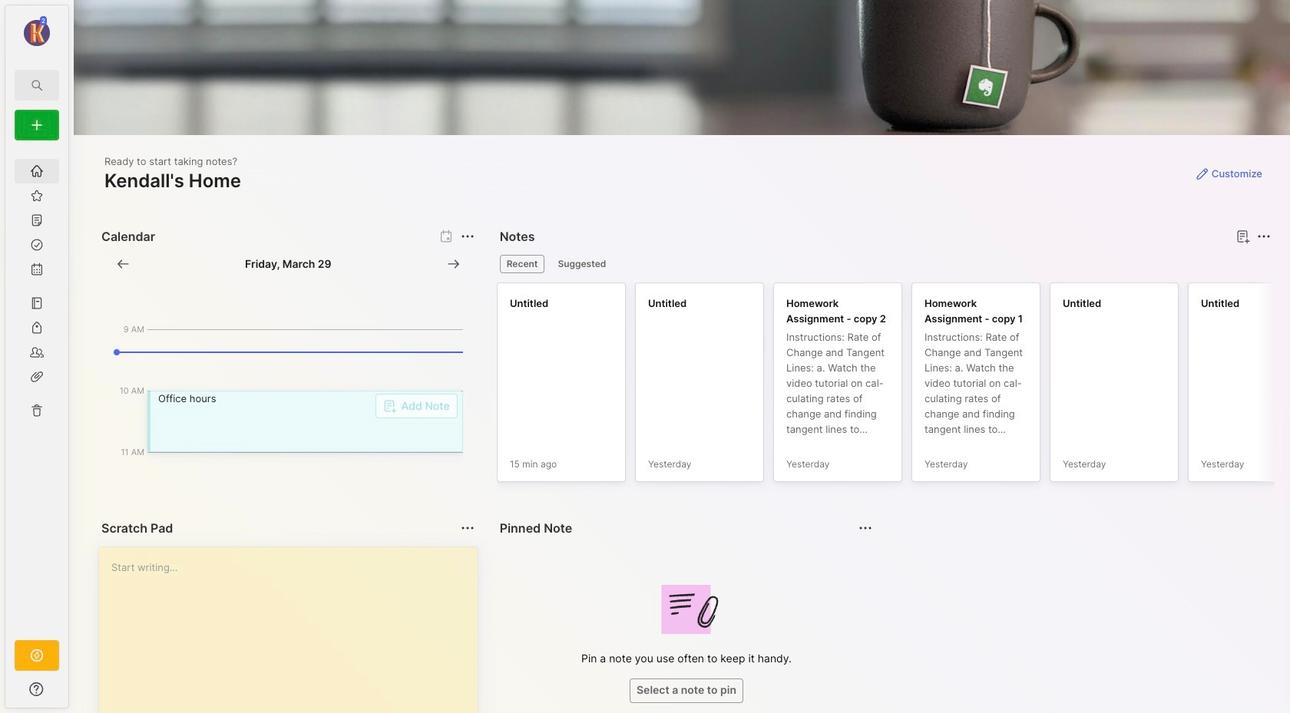 Task type: locate. For each thing, give the bounding box(es) containing it.
main element
[[0, 0, 74, 713]]

tab list
[[500, 255, 1269, 273]]

Start writing… text field
[[111, 548, 477, 713]]

More actions field
[[457, 226, 478, 247], [1253, 226, 1275, 247], [457, 518, 478, 539]]

tree
[[5, 150, 68, 627]]

WHAT'S NEW field
[[5, 677, 68, 702]]

1 horizontal spatial tab
[[551, 255, 613, 273]]

Office hours Event actions field
[[147, 391, 463, 452]]

0 horizontal spatial tab
[[500, 255, 545, 273]]

tab
[[500, 255, 545, 273], [551, 255, 613, 273]]

more actions image
[[458, 227, 477, 246], [1255, 227, 1273, 246], [458, 519, 477, 538]]

home image
[[29, 164, 45, 179]]

1 tab from the left
[[500, 255, 545, 273]]

row group
[[497, 283, 1290, 491]]



Task type: describe. For each thing, give the bounding box(es) containing it.
click to expand image
[[67, 685, 79, 703]]

edit search image
[[28, 76, 46, 94]]

upgrade image
[[28, 647, 46, 665]]

2 tab from the left
[[551, 255, 613, 273]]

Dropdown List field
[[375, 394, 457, 418]]

Choose date to view field
[[245, 256, 331, 272]]

Account field
[[5, 15, 68, 48]]

tree inside 'main' element
[[5, 150, 68, 627]]



Task type: vqa. For each thing, say whether or not it's contained in the screenshot.
Edit search image
yes



